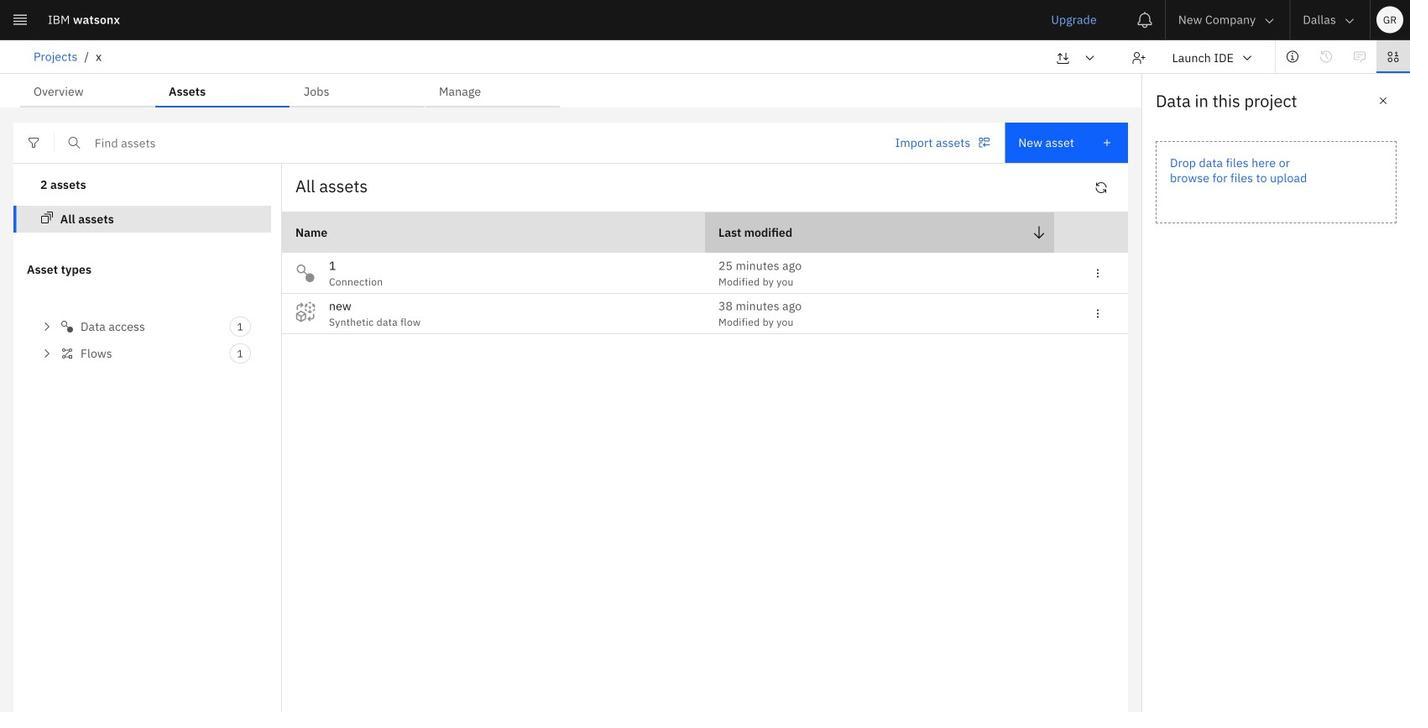 Task type: vqa. For each thing, say whether or not it's contained in the screenshot.
Import Assets icon
yes



Task type: describe. For each thing, give the bounding box(es) containing it.
refresh image
[[1095, 181, 1108, 194]]

synthetic data flow image
[[296, 302, 316, 322]]

notifications image
[[1137, 11, 1154, 28]]

1 horizontal spatial arrow image
[[1241, 51, 1255, 65]]

global navigation element
[[0, 0, 1411, 712]]

0 horizontal spatial arrow image
[[1084, 51, 1097, 65]]

pending collaborator table toolbar element
[[54, 627, 1357, 708]]



Task type: locate. For each thing, give the bounding box(es) containing it.
2 open and close overflow menu image from the top
[[1092, 307, 1105, 320]]

delete asset? dialog
[[536, 255, 875, 417]]

1 vertical spatial open and close overflow menu image
[[1092, 307, 1105, 320]]

action bar element
[[0, 40, 1411, 75]]

new company image
[[1262, 49, 1276, 63]]

0 vertical spatial open and close overflow menu image
[[1092, 267, 1105, 280]]

2 horizontal spatial arrow image
[[1263, 14, 1277, 28]]

close image
[[1377, 94, 1391, 107]]

Find assets text field
[[54, 123, 881, 163]]

import assets image
[[978, 136, 991, 149]]

None search field
[[54, 123, 881, 163]]

open and close overflow menu image
[[1092, 267, 1105, 280], [1092, 307, 1105, 320]]

arrow image
[[1263, 14, 1277, 28], [1084, 51, 1097, 65], [1241, 51, 1255, 65]]

data image
[[1387, 50, 1401, 63]]

tab list
[[20, 74, 560, 107]]

arrow image
[[1344, 14, 1357, 28]]

1 open and close overflow menu image from the top
[[1092, 267, 1105, 280]]

data panel element
[[1142, 74, 1411, 712]]



